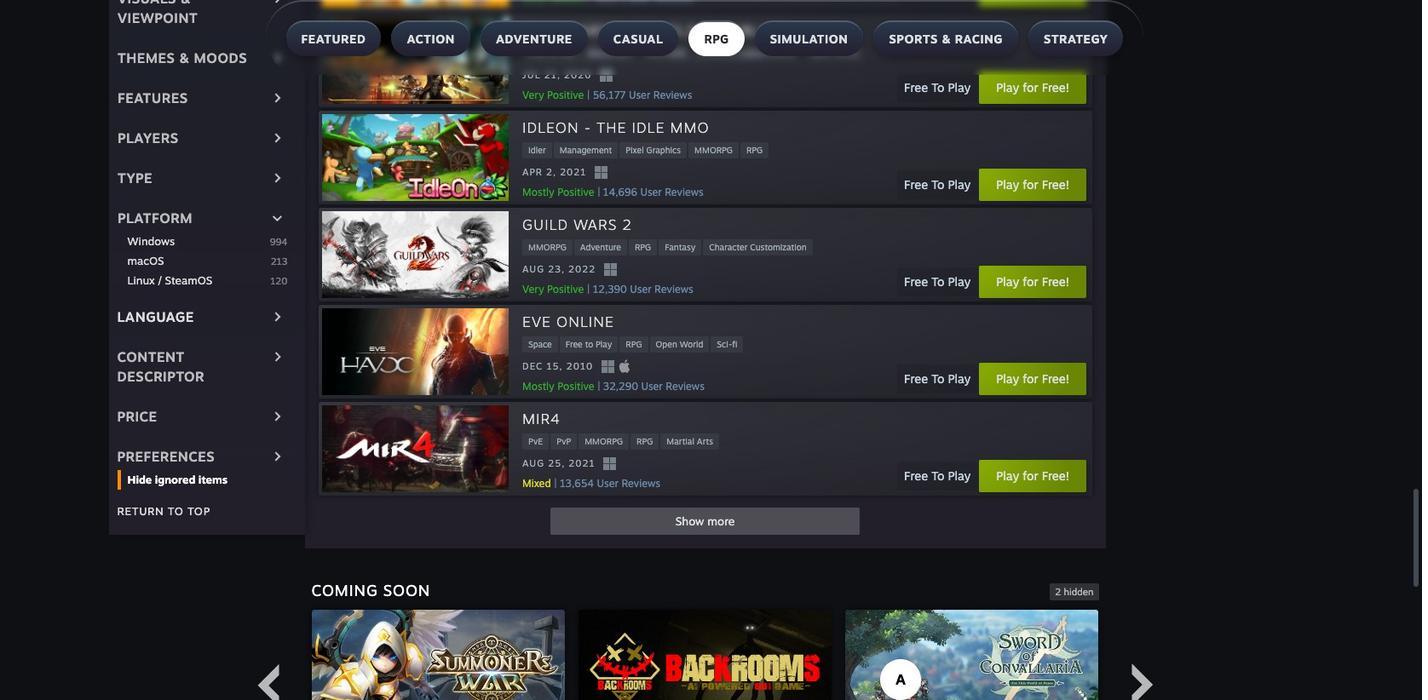 Task type: describe. For each thing, give the bounding box(es) containing it.
character for character customization link to the bottom
[[709, 242, 747, 252]]

very for star wars™: the old republic™
[[522, 88, 544, 101]]

to for mir4
[[931, 469, 944, 483]]

very positive | 56,177 user reviews
[[522, 88, 692, 101]]

56,177
[[592, 88, 625, 101]]

coming
[[311, 581, 378, 600]]

12,390
[[592, 283, 627, 295]]

dec 15, 2010
[[522, 361, 593, 372]]

reviews right 13,654
[[621, 477, 660, 490]]

show more
[[675, 514, 735, 528]]

content
[[117, 348, 185, 365]]

linux / steamos link
[[127, 272, 270, 289]]

space
[[528, 339, 551, 349]]

free for guild wars 2
[[904, 274, 928, 289]]

character customization for top character customization link
[[698, 47, 795, 58]]

5 for from the top
[[1022, 469, 1038, 483]]

to for the bottom free to play link
[[585, 339, 593, 349]]

featured
[[302, 32, 366, 46]]

apr
[[522, 166, 542, 178]]

reviews for wars
[[654, 283, 693, 295]]

to for eve online
[[931, 371, 944, 386]]

very for guild wars 2
[[522, 283, 544, 295]]

the for idle
[[596, 118, 626, 136]]

moods
[[194, 49, 247, 66]]

management link
[[553, 142, 617, 158]]

idleon
[[522, 118, 579, 136]]

fi
[[732, 339, 737, 349]]

multiplayer link
[[582, 45, 638, 61]]

online
[[556, 312, 614, 330]]

open for topmost open world link
[[809, 47, 831, 58]]

type
[[117, 169, 152, 186]]

mostly positive | 32,290 user reviews
[[522, 380, 704, 392]]

mostly for eve
[[522, 380, 554, 392]]

racing
[[955, 32, 1003, 46]]

to for idleon - the idle mmo
[[931, 177, 944, 192]]

pve
[[528, 436, 543, 446]]

free! for -
[[1041, 177, 1069, 192]]

& for themes
[[179, 49, 189, 66]]

aug 25, 2021
[[522, 458, 595, 470]]

pixel graphics link
[[619, 142, 686, 158]]

positive for online
[[557, 380, 594, 392]]

mmorpg link down "guild"
[[522, 239, 572, 255]]

1 vertical spatial free to play link
[[559, 336, 618, 352]]

mmorpg link down 'star wars™: the old republic™' 'link'
[[640, 45, 690, 61]]

reviews for wars™:
[[653, 88, 692, 101]]

sci-fi link
[[711, 336, 743, 352]]

mir4 link
[[522, 409, 560, 430]]

free! for online
[[1041, 371, 1069, 386]]

0 vertical spatial 2
[[622, 215, 632, 233]]

customization for top character customization link
[[739, 47, 795, 58]]

fantasy
[[664, 242, 695, 252]]

previous image
[[247, 664, 289, 700]]

mixed | 13,654 user reviews
[[522, 477, 660, 490]]

& for visuals
[[180, 0, 191, 6]]

show
[[675, 514, 704, 528]]

994
[[270, 236, 288, 248]]

backrooms image
[[578, 610, 832, 700]]

pixel graphics
[[625, 145, 680, 155]]

positive for -
[[557, 185, 594, 198]]

user right 13,654
[[597, 477, 618, 490]]

play for free! for online
[[996, 371, 1069, 386]]

play for free! for wars
[[996, 274, 1069, 289]]

character for top character customization link
[[698, 47, 736, 58]]

old
[[666, 21, 697, 39]]

to for top free to play link
[[547, 47, 556, 58]]

top
[[187, 504, 210, 518]]

0 vertical spatial adventure
[[496, 32, 573, 46]]

to for guild wars 2
[[931, 274, 944, 289]]

mmorpg for mmorpg link below "guild"
[[528, 242, 566, 252]]

free to play for star wars™: the old republic™
[[904, 80, 970, 95]]

management
[[559, 145, 612, 155]]

hide ignored items
[[127, 473, 228, 486]]

themes
[[117, 49, 175, 66]]

idleon - the idle mmo image
[[322, 114, 508, 201]]

players
[[117, 129, 178, 146]]

mmorpg link down mmo
[[688, 142, 738, 158]]

eve online
[[522, 312, 614, 330]]

for for wars™:
[[1022, 80, 1038, 95]]

for for wars
[[1022, 274, 1038, 289]]

1 horizontal spatial adventure
[[580, 242, 621, 252]]

free for star wars™: the old republic™
[[904, 80, 928, 95]]

preferences
[[117, 448, 215, 465]]

pixel
[[625, 145, 643, 155]]

user for wars™:
[[628, 88, 650, 101]]

free to play for mir4
[[904, 469, 970, 483]]

multiplayer
[[588, 47, 632, 58]]

wars™:
[[564, 21, 626, 39]]

eve online image
[[322, 308, 508, 395]]

free for eve online
[[904, 371, 928, 386]]

mmo
[[670, 118, 709, 136]]

the for old
[[631, 21, 661, 39]]

& for sports
[[942, 32, 952, 46]]

13,654
[[559, 477, 594, 490]]

for for -
[[1022, 177, 1038, 192]]

14,696
[[603, 185, 637, 198]]

ignored
[[155, 473, 195, 486]]

free to play for idleon - the idle mmo
[[904, 177, 970, 192]]

show more button
[[550, 507, 860, 535]]

positive for wars™:
[[547, 88, 583, 101]]

2,
[[546, 166, 556, 178]]

more
[[707, 514, 735, 528]]

linux / steamos
[[127, 273, 212, 287]]

guild wars 2 link
[[522, 214, 632, 236]]

descriptor
[[117, 368, 205, 385]]

21,
[[544, 69, 560, 81]]

hide
[[127, 473, 152, 486]]

platform
[[117, 209, 192, 226]]

mmorpg for mmorpg link under 'star wars™: the old republic™' 'link'
[[646, 47, 684, 58]]

themes & moods
[[117, 49, 247, 66]]

hidden
[[1064, 586, 1094, 598]]

to for return to top link
[[168, 504, 184, 518]]

user for -
[[640, 185, 661, 198]]

martial arts link
[[660, 433, 719, 450]]

25,
[[548, 458, 565, 470]]

guild
[[522, 215, 568, 233]]

pvp
[[556, 436, 571, 446]]

free! for wars™:
[[1041, 80, 1069, 95]]

| for wars
[[587, 283, 589, 295]]

0 vertical spatial open world link
[[803, 45, 863, 61]]

15,
[[546, 361, 562, 372]]

casual
[[614, 32, 664, 46]]

very positive | 12,390 user reviews
[[522, 283, 693, 295]]



Task type: locate. For each thing, give the bounding box(es) containing it.
0 vertical spatial character customization
[[698, 47, 795, 58]]

world
[[833, 47, 857, 58], [679, 339, 703, 349]]

play for free! for wars™:
[[996, 80, 1069, 95]]

user right '32,290'
[[641, 380, 662, 392]]

user for online
[[641, 380, 662, 392]]

sports
[[890, 32, 939, 46]]

1 vertical spatial mostly
[[522, 380, 554, 392]]

customization for character customization link to the bottom
[[750, 242, 806, 252]]

customization
[[739, 47, 795, 58], [750, 242, 806, 252]]

summoners war image
[[311, 610, 565, 700]]

next image
[[1121, 664, 1163, 700]]

aug for guild wars 2
[[522, 263, 544, 275]]

republic™
[[702, 21, 788, 39]]

2 free! from the top
[[1041, 177, 1069, 192]]

free to play link up 21,
[[522, 45, 580, 61]]

2 hidden
[[1055, 586, 1094, 598]]

rpg link
[[740, 142, 768, 158], [628, 239, 657, 255], [619, 336, 648, 352], [630, 433, 659, 450]]

reviews down graphics
[[664, 185, 703, 198]]

0 vertical spatial world
[[833, 47, 857, 58]]

coming soon
[[311, 581, 431, 600]]

user right 56,177
[[628, 88, 650, 101]]

3 free! from the top
[[1041, 274, 1069, 289]]

eve
[[522, 312, 551, 330]]

positive down 2010
[[557, 380, 594, 392]]

1 vertical spatial adventure
[[580, 242, 621, 252]]

user for wars
[[630, 283, 651, 295]]

positive for wars
[[547, 283, 583, 295]]

120
[[270, 275, 288, 287]]

wars
[[573, 215, 617, 233]]

positive down aug 23, 2022
[[547, 283, 583, 295]]

star wars™: the old republic™ image
[[322, 17, 508, 104]]

very down jul
[[522, 88, 544, 101]]

2021 right the 2,
[[560, 166, 586, 178]]

user right the 12,390
[[630, 283, 651, 295]]

open for the bottom open world link
[[655, 339, 677, 349]]

world for topmost open world link
[[833, 47, 857, 58]]

1 vertical spatial 2021
[[568, 458, 595, 470]]

free for mir4
[[904, 469, 928, 483]]

fantasy link
[[658, 239, 701, 255]]

idler
[[528, 145, 545, 155]]

0 vertical spatial character customization link
[[692, 45, 801, 61]]

2 vertical spatial to
[[168, 504, 184, 518]]

pvp link
[[550, 433, 577, 450]]

1 aug from the top
[[522, 263, 544, 275]]

mostly positive | 14,696 user reviews
[[522, 185, 703, 198]]

reviews up martial
[[665, 380, 704, 392]]

free to play
[[904, 80, 970, 95], [904, 177, 970, 192], [904, 274, 970, 289], [904, 371, 970, 386], [904, 469, 970, 483]]

steamos
[[165, 273, 212, 287]]

1 horizontal spatial open world link
[[803, 45, 863, 61]]

free to play for the bottom free to play link
[[565, 339, 612, 349]]

windows
[[127, 234, 175, 248]]

free to play up 21,
[[528, 47, 574, 58]]

0 vertical spatial &
[[180, 0, 191, 6]]

free to play for top free to play link
[[528, 47, 574, 58]]

mmorpg down "guild"
[[528, 242, 566, 252]]

apr 2, 2021
[[522, 166, 586, 178]]

viewpoint
[[117, 9, 197, 26]]

jul
[[522, 69, 540, 81]]

4 play for free! from the top
[[996, 371, 1069, 386]]

the left 'old'
[[631, 21, 661, 39]]

3 play for free! from the top
[[996, 274, 1069, 289]]

2 right wars
[[622, 215, 632, 233]]

reviews up mmo
[[653, 88, 692, 101]]

aug left 23,
[[522, 263, 544, 275]]

for for online
[[1022, 371, 1038, 386]]

2020
[[564, 69, 591, 81]]

positive down apr 2, 2021
[[557, 185, 594, 198]]

| left 56,177
[[587, 88, 589, 101]]

1 vertical spatial character customization link
[[703, 239, 812, 255]]

2
[[622, 215, 632, 233], [1055, 586, 1061, 598]]

| for wars™:
[[587, 88, 589, 101]]

open world down simulation
[[809, 47, 857, 58]]

free to play for guild wars 2
[[904, 274, 970, 289]]

0 horizontal spatial open
[[655, 339, 677, 349]]

2010
[[566, 361, 593, 372]]

0 horizontal spatial open world
[[655, 339, 703, 349]]

1 free! from the top
[[1041, 80, 1069, 95]]

very down aug 23, 2022
[[522, 283, 544, 295]]

positive
[[547, 88, 583, 101], [557, 185, 594, 198], [547, 283, 583, 295], [557, 380, 594, 392]]

play for free! for -
[[996, 177, 1069, 192]]

-
[[584, 118, 591, 136]]

0 vertical spatial open world
[[809, 47, 857, 58]]

2 horizontal spatial to
[[585, 339, 593, 349]]

| down 2022
[[587, 283, 589, 295]]

2 mostly from the top
[[522, 380, 554, 392]]

character customization down republic™
[[698, 47, 795, 58]]

1 vertical spatial 2
[[1055, 586, 1061, 598]]

0 vertical spatial 2021
[[560, 166, 586, 178]]

mmorpg for mmorpg link on the right of pvp link
[[584, 436, 623, 446]]

2 to from the top
[[931, 177, 944, 192]]

| for online
[[597, 380, 600, 392]]

open world
[[809, 47, 857, 58], [655, 339, 703, 349]]

2021 for idleon - the idle mmo
[[560, 166, 586, 178]]

2 for from the top
[[1022, 177, 1038, 192]]

user right the "14,696"
[[640, 185, 661, 198]]

visuals
[[117, 0, 176, 6]]

free to play link down online
[[559, 336, 618, 352]]

open world left sci-
[[655, 339, 703, 349]]

1 mostly from the top
[[522, 185, 554, 198]]

character customization for character customization link to the bottom
[[709, 242, 806, 252]]

reviews down fantasy link
[[654, 283, 693, 295]]

adventure
[[496, 32, 573, 46], [580, 242, 621, 252]]

character customization link down republic™
[[692, 45, 801, 61]]

mostly down apr
[[522, 185, 554, 198]]

1 vertical spatial the
[[596, 118, 626, 136]]

1 horizontal spatial the
[[631, 21, 661, 39]]

2 free to play from the top
[[904, 177, 970, 192]]

character customization link right fantasy link
[[703, 239, 812, 255]]

& up the viewpoint
[[180, 0, 191, 6]]

play for free!
[[996, 80, 1069, 95], [996, 177, 1069, 192], [996, 274, 1069, 289], [996, 371, 1069, 386], [996, 469, 1069, 483]]

1 vertical spatial character customization
[[709, 242, 806, 252]]

1 vertical spatial character
[[709, 242, 747, 252]]

1 vertical spatial world
[[679, 339, 703, 349]]

mmorpg right pvp
[[584, 436, 623, 446]]

the inside 'star wars™: the old republic™' 'link'
[[631, 21, 661, 39]]

4 free to play from the top
[[904, 371, 970, 386]]

0 vertical spatial free to play link
[[522, 45, 580, 61]]

adventure down wars
[[580, 242, 621, 252]]

free!
[[1041, 80, 1069, 95], [1041, 177, 1069, 192], [1041, 274, 1069, 289], [1041, 371, 1069, 386], [1041, 469, 1069, 483]]

| left the "14,696"
[[597, 185, 600, 198]]

0 horizontal spatial the
[[596, 118, 626, 136]]

0 horizontal spatial to
[[168, 504, 184, 518]]

1 vertical spatial &
[[942, 32, 952, 46]]

free! for wars
[[1041, 274, 1069, 289]]

& left "racing"
[[942, 32, 952, 46]]

to
[[931, 80, 944, 95], [931, 177, 944, 192], [931, 274, 944, 289], [931, 371, 944, 386], [931, 469, 944, 483]]

1 horizontal spatial world
[[833, 47, 857, 58]]

reviews for online
[[665, 380, 704, 392]]

4 free! from the top
[[1041, 371, 1069, 386]]

language
[[117, 308, 194, 325]]

macos link
[[127, 253, 271, 269]]

0 vertical spatial very
[[522, 88, 544, 101]]

mmorpg down 'star wars™: the old republic™' 'link'
[[646, 47, 684, 58]]

32,290
[[603, 380, 638, 392]]

0 horizontal spatial world
[[679, 339, 703, 349]]

1 free to play from the top
[[904, 80, 970, 95]]

sports & racing
[[890, 32, 1003, 46]]

open world link left sports
[[803, 45, 863, 61]]

23,
[[548, 263, 564, 275]]

2021
[[560, 166, 586, 178], [568, 458, 595, 470]]

& inside visuals & viewpoint
[[180, 0, 191, 6]]

| left '32,290'
[[597, 380, 600, 392]]

to for star wars™: the old republic™
[[931, 80, 944, 95]]

mmorpg down mmo
[[694, 145, 732, 155]]

mostly down "dec"
[[522, 380, 554, 392]]

items
[[198, 473, 228, 486]]

| for -
[[597, 185, 600, 198]]

0 vertical spatial open
[[809, 47, 831, 58]]

mmorpg for mmorpg link below mmo
[[694, 145, 732, 155]]

sci-fi
[[716, 339, 737, 349]]

the right -
[[596, 118, 626, 136]]

5 to from the top
[[931, 469, 944, 483]]

mir4
[[522, 410, 560, 427]]

0 vertical spatial to
[[547, 47, 556, 58]]

price
[[117, 408, 157, 425]]

pve link
[[522, 433, 548, 450]]

character right fantasy
[[709, 242, 747, 252]]

open left sci-
[[655, 339, 677, 349]]

open down simulation
[[809, 47, 831, 58]]

& left moods
[[179, 49, 189, 66]]

hide ignored items link
[[127, 472, 288, 488]]

1 vertical spatial aug
[[522, 458, 544, 470]]

idleon - the idle mmo link
[[522, 117, 709, 139]]

2 vertical spatial &
[[179, 49, 189, 66]]

jul 21, 2020
[[522, 69, 591, 81]]

0 vertical spatial the
[[631, 21, 661, 39]]

aug for mir4
[[522, 458, 544, 470]]

2021 for mir4
[[568, 458, 595, 470]]

5 free! from the top
[[1041, 469, 1069, 483]]

macos
[[127, 254, 164, 267]]

0 horizontal spatial open world link
[[649, 336, 709, 352]]

to
[[547, 47, 556, 58], [585, 339, 593, 349], [168, 504, 184, 518]]

1 vertical spatial open world
[[655, 339, 703, 349]]

2021 up 13,654
[[568, 458, 595, 470]]

1 to from the top
[[931, 80, 944, 95]]

free for idleon - the idle mmo
[[904, 177, 928, 192]]

guild wars 2
[[522, 215, 632, 233]]

1 vertical spatial to
[[585, 339, 593, 349]]

adventure up jul
[[496, 32, 573, 46]]

martial
[[666, 436, 694, 446]]

free to play
[[528, 47, 574, 58], [565, 339, 612, 349]]

visuals & viewpoint
[[117, 0, 197, 26]]

mir4 image
[[322, 405, 508, 492]]

3 to from the top
[[931, 274, 944, 289]]

world left sci-
[[679, 339, 703, 349]]

2 play for free! from the top
[[996, 177, 1069, 192]]

yu-gi-oh! duel links image
[[322, 0, 508, 6]]

1 horizontal spatial open world
[[809, 47, 857, 58]]

aug up mixed
[[522, 458, 544, 470]]

content descriptor
[[117, 348, 205, 385]]

return to top
[[117, 504, 210, 518]]

linux
[[127, 273, 155, 287]]

free to play down online
[[565, 339, 612, 349]]

1 vertical spatial very
[[522, 283, 544, 295]]

4 to from the top
[[931, 371, 944, 386]]

space link
[[522, 336, 557, 352]]

aug
[[522, 263, 544, 275], [522, 458, 544, 470]]

1 vertical spatial open world link
[[649, 336, 709, 352]]

1 horizontal spatial 2
[[1055, 586, 1061, 598]]

sword of convallaria image
[[845, 610, 1099, 700]]

star wars™: the old republic™ link
[[522, 20, 788, 41]]

free to play for eve online
[[904, 371, 970, 386]]

eve online link
[[522, 312, 614, 333]]

0 horizontal spatial 2
[[622, 215, 632, 233]]

character customization right fantasy
[[709, 242, 806, 252]]

strategy
[[1044, 32, 1108, 46]]

1 horizontal spatial open
[[809, 47, 831, 58]]

mostly for idleon
[[522, 185, 554, 198]]

0 vertical spatial free to play
[[528, 47, 574, 58]]

reviews for -
[[664, 185, 703, 198]]

0 vertical spatial customization
[[739, 47, 795, 58]]

1 for from the top
[[1022, 80, 1038, 95]]

1 vertical spatial customization
[[750, 242, 806, 252]]

to left top
[[168, 504, 184, 518]]

to down online
[[585, 339, 593, 349]]

1 vertical spatial free to play
[[565, 339, 612, 349]]

1 horizontal spatial to
[[547, 47, 556, 58]]

character down republic™
[[698, 47, 736, 58]]

dec
[[522, 361, 543, 372]]

sci-
[[716, 339, 732, 349]]

features
[[117, 89, 188, 106]]

rpg
[[705, 32, 730, 46], [746, 145, 762, 155], [634, 242, 651, 252], [625, 339, 642, 349], [636, 436, 653, 446]]

idler link
[[522, 142, 551, 158]]

very
[[522, 88, 544, 101], [522, 283, 544, 295]]

&
[[180, 0, 191, 6], [942, 32, 952, 46], [179, 49, 189, 66]]

3 free to play from the top
[[904, 274, 970, 289]]

action
[[407, 32, 455, 46]]

2 left hidden
[[1055, 586, 1061, 598]]

positive down jul 21, 2020
[[547, 88, 583, 101]]

1 very from the top
[[522, 88, 544, 101]]

1 play for free! from the top
[[996, 80, 1069, 95]]

martial arts
[[666, 436, 713, 446]]

the inside idleon - the idle mmo link
[[596, 118, 626, 136]]

/
[[158, 273, 162, 287]]

character customization link
[[692, 45, 801, 61], [703, 239, 812, 255]]

open
[[809, 47, 831, 58], [655, 339, 677, 349]]

0 vertical spatial character
[[698, 47, 736, 58]]

| right mixed
[[554, 477, 556, 490]]

idle
[[631, 118, 664, 136]]

adventure link
[[574, 239, 627, 255]]

to up 21,
[[547, 47, 556, 58]]

4 for from the top
[[1022, 371, 1038, 386]]

return
[[117, 504, 164, 518]]

5 play for free! from the top
[[996, 469, 1069, 483]]

open world link left sci-
[[649, 336, 709, 352]]

2 aug from the top
[[522, 458, 544, 470]]

mmorpg link right pvp link
[[578, 433, 628, 450]]

3 for from the top
[[1022, 274, 1038, 289]]

world down simulation
[[833, 47, 857, 58]]

world for the bottom open world link
[[679, 339, 703, 349]]

213
[[271, 255, 288, 267]]

0 vertical spatial aug
[[522, 263, 544, 275]]

idleon - the idle mmo
[[522, 118, 709, 136]]

5 free to play from the top
[[904, 469, 970, 483]]

1 vertical spatial open
[[655, 339, 677, 349]]

0 horizontal spatial adventure
[[496, 32, 573, 46]]

0 vertical spatial mostly
[[522, 185, 554, 198]]

2 very from the top
[[522, 283, 544, 295]]

guild wars 2 image
[[322, 211, 508, 298]]



Task type: vqa. For each thing, say whether or not it's contained in the screenshot.


